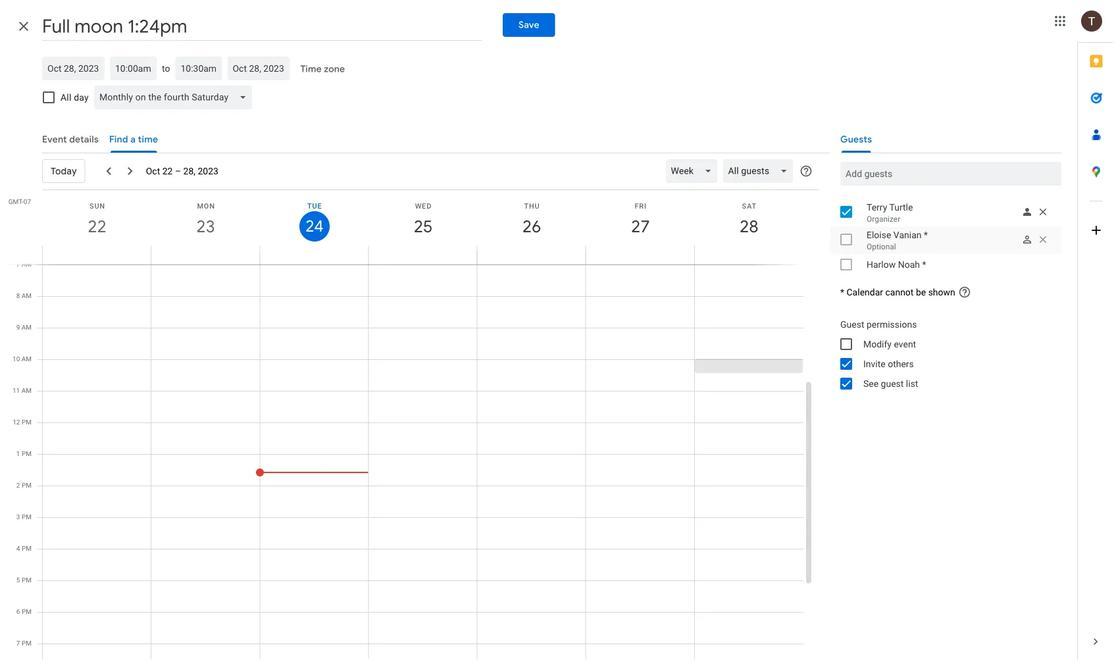 Task type: describe. For each thing, give the bounding box(es) containing it.
4
[[16, 545, 20, 552]]

eloise
[[867, 229, 891, 240]]

today
[[51, 165, 77, 177]]

pm for 12 pm
[[22, 418, 32, 426]]

2
[[16, 481, 20, 489]]

thu 26
[[522, 202, 540, 237]]

End time text field
[[181, 61, 217, 76]]

sun
[[89, 202, 105, 210]]

sat 28
[[739, 202, 758, 237]]

Title text field
[[42, 12, 482, 41]]

26 column header
[[477, 190, 586, 264]]

pm for 5 pm
[[22, 576, 32, 584]]

harlow noah tree item
[[830, 254, 1061, 275]]

save button
[[503, 13, 555, 37]]

grid containing 22
[[0, 43, 814, 660]]

see
[[863, 378, 879, 389]]

wed 25
[[413, 202, 432, 237]]

invite
[[863, 358, 886, 369]]

6 cell from the left
[[586, 43, 695, 660]]

Guests text field
[[846, 162, 1056, 186]]

1 pm
[[16, 450, 32, 458]]

vanian
[[894, 229, 922, 240]]

24
[[305, 216, 323, 237]]

oct 22 – 28, 2023
[[146, 166, 218, 177]]

thu
[[524, 202, 540, 210]]

22 for sun 22
[[87, 216, 106, 237]]

11 am
[[13, 387, 32, 394]]

guest permissions
[[840, 319, 917, 330]]

thursday, october 26 element
[[517, 211, 547, 242]]

pm for 3 pm
[[22, 513, 32, 521]]

am for 7 am
[[22, 260, 32, 268]]

* for eloise vanian * optional
[[924, 229, 928, 240]]

time zone button
[[295, 57, 350, 81]]

permissions
[[867, 319, 917, 330]]

28 column header
[[694, 190, 803, 264]]

optional
[[867, 242, 896, 251]]

27
[[630, 216, 649, 237]]

wednesday, october 25 element
[[408, 211, 438, 242]]

25 column header
[[368, 190, 477, 264]]

guest
[[881, 378, 904, 389]]

4 pm
[[16, 545, 32, 552]]

7 cell from the left
[[695, 43, 803, 660]]

3 pm
[[16, 513, 32, 521]]

noah
[[898, 259, 920, 270]]

list
[[906, 378, 918, 389]]

23 column header
[[151, 190, 260, 264]]

invite others
[[863, 358, 914, 369]]

6
[[16, 608, 20, 616]]

all
[[61, 92, 71, 103]]

mon 23
[[196, 202, 215, 237]]

event
[[894, 339, 916, 349]]

to
[[162, 63, 170, 74]]

Start date text field
[[47, 61, 99, 76]]

modify
[[863, 339, 892, 349]]

sunday, october 22 element
[[82, 211, 112, 242]]

saturday, october 28 element
[[734, 211, 764, 242]]

gmt-07
[[8, 197, 31, 205]]

terry turtle organizer
[[867, 202, 913, 224]]

10
[[13, 355, 20, 363]]

10 am
[[13, 355, 32, 363]]

pm for 6 pm
[[22, 608, 32, 616]]

7 for 7 pm
[[16, 639, 20, 647]]

5
[[16, 576, 20, 584]]

4 cell from the left
[[369, 43, 477, 660]]

gmt-
[[8, 197, 24, 205]]

navigation toolbar
[[42, 153, 819, 190]]

8
[[16, 292, 20, 300]]

5 pm
[[16, 576, 32, 584]]

am for 9 am
[[22, 323, 32, 331]]

–
[[175, 166, 181, 177]]

harlow
[[867, 259, 896, 270]]



Task type: locate. For each thing, give the bounding box(es) containing it.
3 am from the top
[[22, 323, 32, 331]]

terry turtle, organizer tree item
[[830, 199, 1061, 226]]

6 pm from the top
[[22, 576, 32, 584]]

Start time text field
[[115, 61, 151, 76]]

group containing guest permissions
[[830, 315, 1061, 394]]

* inside eloise vanian * optional
[[924, 229, 928, 240]]

3 pm from the top
[[22, 481, 32, 489]]

grid
[[0, 43, 814, 660]]

zone
[[324, 63, 345, 75]]

0 vertical spatial 22
[[162, 166, 173, 177]]

7 up 8
[[16, 260, 20, 268]]

* calendar cannot be shown
[[840, 287, 955, 298]]

organizer
[[867, 215, 900, 224]]

22 column header
[[42, 190, 151, 264]]

eloise vanian, optional tree item
[[830, 226, 1061, 254]]

today button
[[42, 155, 85, 187]]

sun 22
[[87, 202, 106, 237]]

22
[[162, 166, 173, 177], [87, 216, 106, 237]]

cell
[[43, 43, 151, 660], [151, 43, 260, 660], [256, 43, 369, 660], [369, 43, 477, 660], [477, 43, 586, 660], [586, 43, 695, 660], [695, 43, 803, 660]]

guests invited to this event. tree
[[830, 199, 1061, 275]]

time zone
[[300, 63, 345, 75]]

23
[[196, 216, 214, 237]]

22 for oct 22 – 28, 2023
[[162, 166, 173, 177]]

End date text field
[[233, 61, 285, 76]]

8 am
[[16, 292, 32, 300]]

* for harlow noah *
[[922, 259, 926, 270]]

1
[[16, 450, 20, 458]]

5 cell from the left
[[477, 43, 586, 660]]

am for 11 am
[[22, 387, 32, 394]]

fri
[[635, 202, 647, 210]]

7 pm
[[16, 639, 32, 647]]

22 down "sun"
[[87, 216, 106, 237]]

* right noah
[[922, 259, 926, 270]]

22 inside 'navigation' toolbar
[[162, 166, 173, 177]]

row
[[37, 43, 803, 660]]

mon
[[197, 202, 215, 210]]

pm right 2
[[22, 481, 32, 489]]

others
[[888, 358, 914, 369]]

12
[[13, 418, 20, 426]]

see guest list
[[863, 378, 918, 389]]

7 for 7 am
[[16, 260, 20, 268]]

pm for 1 pm
[[22, 450, 32, 458]]

4 am from the top
[[22, 355, 32, 363]]

1 am from the top
[[22, 260, 32, 268]]

0 vertical spatial *
[[924, 229, 928, 240]]

07
[[24, 197, 31, 205]]

time
[[300, 63, 322, 75]]

pm for 7 pm
[[22, 639, 32, 647]]

am right the 9
[[22, 323, 32, 331]]

0 horizontal spatial 22
[[87, 216, 106, 237]]

* left calendar
[[840, 287, 844, 298]]

calendar
[[847, 287, 883, 298]]

pm
[[22, 418, 32, 426], [22, 450, 32, 458], [22, 481, 32, 489], [22, 513, 32, 521], [22, 545, 32, 552], [22, 576, 32, 584], [22, 608, 32, 616], [22, 639, 32, 647]]

1 vertical spatial *
[[922, 259, 926, 270]]

sat
[[742, 202, 757, 210]]

2 am from the top
[[22, 292, 32, 300]]

7 pm from the top
[[22, 608, 32, 616]]

pm right "5"
[[22, 576, 32, 584]]

3 cell from the left
[[256, 43, 369, 660]]

am for 10 am
[[22, 355, 32, 363]]

terry
[[867, 202, 887, 213]]

11
[[13, 387, 20, 394]]

modify event
[[863, 339, 916, 349]]

pm right 1
[[22, 450, 32, 458]]

tue
[[307, 202, 322, 210]]

7 am
[[16, 260, 32, 268]]

1 pm from the top
[[22, 418, 32, 426]]

cannot
[[885, 287, 914, 298]]

5 am from the top
[[22, 387, 32, 394]]

2 vertical spatial *
[[840, 287, 844, 298]]

pm down 6 pm
[[22, 639, 32, 647]]

am up the 8 am
[[22, 260, 32, 268]]

guest
[[840, 319, 864, 330]]

25
[[413, 216, 432, 237]]

turtle
[[889, 202, 913, 213]]

28
[[739, 216, 758, 237]]

2 pm
[[16, 481, 32, 489]]

1 7 from the top
[[16, 260, 20, 268]]

8 pm from the top
[[22, 639, 32, 647]]

28,
[[183, 166, 195, 177]]

am right 11
[[22, 387, 32, 394]]

tuesday, october 24, today element
[[299, 211, 330, 242]]

eloise vanian * optional
[[867, 229, 928, 251]]

save
[[519, 19, 539, 31]]

2 7 from the top
[[16, 639, 20, 647]]

required
[[935, 251, 966, 260]]

26
[[522, 216, 540, 237]]

all day
[[61, 92, 89, 103]]

*
[[924, 229, 928, 240], [922, 259, 926, 270], [840, 287, 844, 298]]

1 vertical spatial 7
[[16, 639, 20, 647]]

tue 24
[[305, 202, 323, 237]]

am right 10 at the left bottom of page
[[22, 355, 32, 363]]

2023
[[198, 166, 218, 177]]

22 inside column header
[[87, 216, 106, 237]]

22 left –
[[162, 166, 173, 177]]

wed
[[415, 202, 432, 210]]

5 pm from the top
[[22, 545, 32, 552]]

* inside harlow noah tree item
[[922, 259, 926, 270]]

pm for 2 pm
[[22, 481, 32, 489]]

7 down 6
[[16, 639, 20, 647]]

12 pm
[[13, 418, 32, 426]]

fri 27
[[630, 202, 649, 237]]

2 cell from the left
[[151, 43, 260, 660]]

pm right 3
[[22, 513, 32, 521]]

1 vertical spatial 22
[[87, 216, 106, 237]]

shown
[[928, 287, 955, 298]]

harlow noah *
[[867, 259, 926, 270]]

4 pm from the top
[[22, 513, 32, 521]]

group
[[830, 315, 1061, 394]]

pm right 12
[[22, 418, 32, 426]]

pm right 4
[[22, 545, 32, 552]]

am for 8 am
[[22, 292, 32, 300]]

mark
[[914, 251, 933, 260]]

mark required
[[914, 251, 966, 260]]

1 horizontal spatial 22
[[162, 166, 173, 177]]

9 am
[[16, 323, 32, 331]]

pm right 6
[[22, 608, 32, 616]]

3
[[16, 513, 20, 521]]

0 vertical spatial 7
[[16, 260, 20, 268]]

tab list
[[1078, 43, 1114, 623]]

am
[[22, 260, 32, 268], [22, 292, 32, 300], [22, 323, 32, 331], [22, 355, 32, 363], [22, 387, 32, 394]]

24 column header
[[259, 190, 369, 264]]

9
[[16, 323, 20, 331]]

2 pm from the top
[[22, 450, 32, 458]]

* right vanian
[[924, 229, 928, 240]]

be
[[916, 287, 926, 298]]

7
[[16, 260, 20, 268], [16, 639, 20, 647]]

am right 8
[[22, 292, 32, 300]]

day
[[74, 92, 89, 103]]

1 cell from the left
[[43, 43, 151, 660]]

friday, october 27 element
[[625, 211, 656, 242]]

27 column header
[[585, 190, 695, 264]]

oct
[[146, 166, 160, 177]]

None field
[[94, 86, 257, 109], [666, 159, 723, 183], [723, 159, 798, 183], [94, 86, 257, 109], [666, 159, 723, 183], [723, 159, 798, 183]]

pm for 4 pm
[[22, 545, 32, 552]]

6 pm
[[16, 608, 32, 616]]

monday, october 23 element
[[191, 211, 221, 242]]



Task type: vqa. For each thing, say whether or not it's contained in the screenshot.
2nd AM from the top of the page
yes



